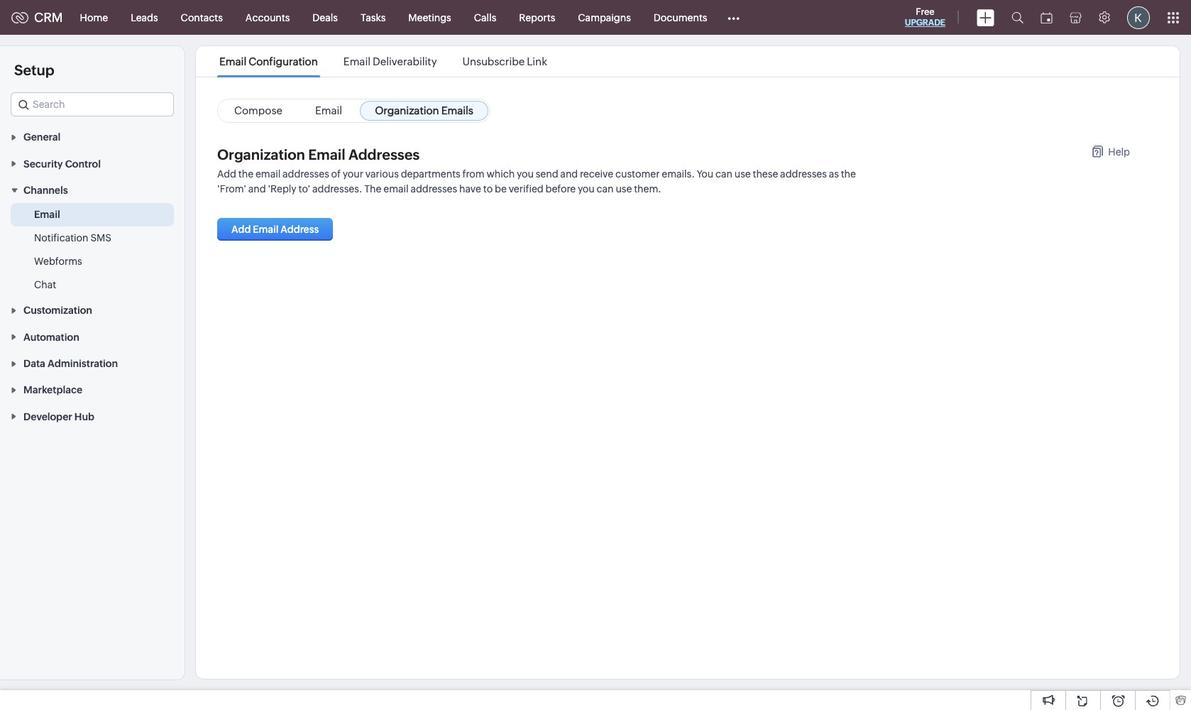 Task type: locate. For each thing, give the bounding box(es) containing it.
documents
[[654, 12, 708, 23]]

'from'
[[217, 183, 246, 195]]

sms
[[90, 232, 112, 244]]

and up before at the top
[[561, 168, 578, 180]]

email configuration
[[219, 55, 318, 67]]

the up 'from'
[[238, 168, 254, 180]]

setup
[[14, 62, 54, 78]]

reports
[[519, 12, 556, 23]]

chat
[[34, 279, 56, 290]]

use left "these"
[[735, 168, 751, 180]]

them.
[[634, 183, 662, 195]]

profile image
[[1128, 6, 1151, 29]]

add for add email address
[[232, 224, 251, 235]]

which
[[487, 168, 515, 180]]

add email address
[[232, 224, 319, 235]]

can right the you
[[716, 168, 733, 180]]

email inside channels region
[[34, 209, 60, 220]]

upgrade
[[905, 18, 946, 28]]

1 vertical spatial and
[[248, 183, 266, 195]]

tasks
[[361, 12, 386, 23]]

security
[[23, 158, 63, 170]]

data
[[23, 358, 45, 369]]

1 vertical spatial use
[[616, 183, 632, 195]]

use
[[735, 168, 751, 180], [616, 183, 632, 195]]

list containing email configuration
[[207, 46, 560, 77]]

you up verified
[[517, 168, 534, 180]]

0 vertical spatial use
[[735, 168, 751, 180]]

addresses up to' on the top
[[283, 168, 329, 180]]

home
[[80, 12, 108, 23]]

1 horizontal spatial the
[[841, 168, 856, 180]]

0 vertical spatial organization
[[375, 104, 439, 116]]

add down 'from'
[[232, 224, 251, 235]]

use down customer
[[616, 183, 632, 195]]

you
[[517, 168, 534, 180], [578, 183, 595, 195]]

1 horizontal spatial use
[[735, 168, 751, 180]]

0 horizontal spatial the
[[238, 168, 254, 180]]

address
[[281, 224, 319, 235]]

addresses left as
[[781, 168, 827, 180]]

0 horizontal spatial you
[[517, 168, 534, 180]]

1 horizontal spatial can
[[716, 168, 733, 180]]

1 vertical spatial add
[[232, 224, 251, 235]]

email down channels
[[34, 209, 60, 220]]

leads link
[[119, 0, 169, 34]]

2 the from the left
[[841, 168, 856, 180]]

Search text field
[[11, 93, 173, 116]]

add inside add the email addresses of your various departments from which you send and receive customer emails. you can use these addresses as the 'from' and 'reply to' addresses. the email addresses have to be verified before you can use them.
[[217, 168, 236, 180]]

to'
[[299, 183, 311, 195]]

0 vertical spatial add
[[217, 168, 236, 180]]

security control
[[23, 158, 101, 170]]

and left 'reply
[[248, 183, 266, 195]]

deals
[[313, 12, 338, 23]]

notification sms link
[[34, 231, 112, 245]]

general
[[23, 132, 61, 143]]

control
[[65, 158, 101, 170]]

email link up organization email addresses
[[300, 101, 357, 121]]

can down the receive
[[597, 183, 614, 195]]

1 horizontal spatial organization
[[375, 104, 439, 116]]

as
[[829, 168, 839, 180]]

emails
[[441, 104, 474, 116]]

0 horizontal spatial email
[[256, 168, 281, 180]]

the right as
[[841, 168, 856, 180]]

0 horizontal spatial email link
[[34, 207, 60, 222]]

list
[[207, 46, 560, 77]]

crm link
[[11, 10, 63, 25]]

email link down channels
[[34, 207, 60, 222]]

contacts link
[[169, 0, 234, 34]]

1 horizontal spatial and
[[561, 168, 578, 180]]

can
[[716, 168, 733, 180], [597, 183, 614, 195]]

help
[[1109, 146, 1131, 158]]

email down various
[[384, 183, 409, 195]]

the
[[365, 183, 382, 195]]

1 vertical spatial organization
[[217, 146, 305, 163]]

the
[[238, 168, 254, 180], [841, 168, 856, 180]]

email inside 'add email address' button
[[253, 224, 279, 235]]

email link
[[300, 101, 357, 121], [34, 207, 60, 222]]

you
[[697, 168, 714, 180]]

0 vertical spatial email link
[[300, 101, 357, 121]]

addresses
[[283, 168, 329, 180], [781, 168, 827, 180], [411, 183, 457, 195]]

email left address
[[253, 224, 279, 235]]

organization
[[375, 104, 439, 116], [217, 146, 305, 163]]

1 horizontal spatial email link
[[300, 101, 357, 121]]

notification sms
[[34, 232, 112, 244]]

organization down deliverability at top left
[[375, 104, 439, 116]]

you down the receive
[[578, 183, 595, 195]]

create menu element
[[969, 0, 1004, 34]]

chat link
[[34, 278, 56, 292]]

add inside button
[[232, 224, 251, 235]]

email
[[219, 55, 247, 67], [344, 55, 371, 67], [315, 104, 342, 116], [308, 146, 346, 163], [34, 209, 60, 220], [253, 224, 279, 235]]

send
[[536, 168, 559, 180]]

email up organization email addresses
[[315, 104, 342, 116]]

organization up 'reply
[[217, 146, 305, 163]]

0 horizontal spatial addresses
[[283, 168, 329, 180]]

0 horizontal spatial and
[[248, 183, 266, 195]]

emails.
[[662, 168, 695, 180]]

1 horizontal spatial email
[[384, 183, 409, 195]]

2 horizontal spatial addresses
[[781, 168, 827, 180]]

email up 'reply
[[256, 168, 281, 180]]

and
[[561, 168, 578, 180], [248, 183, 266, 195]]

add up 'from'
[[217, 168, 236, 180]]

email
[[256, 168, 281, 180], [384, 183, 409, 195]]

developer hub button
[[0, 403, 185, 429]]

1 vertical spatial can
[[597, 183, 614, 195]]

general button
[[0, 124, 185, 150]]

have
[[459, 183, 481, 195]]

organization inside "link"
[[375, 104, 439, 116]]

organization for organization emails
[[375, 104, 439, 116]]

configuration
[[249, 55, 318, 67]]

1 the from the left
[[238, 168, 254, 180]]

channels button
[[0, 177, 185, 203]]

1 vertical spatial email
[[384, 183, 409, 195]]

1 vertical spatial you
[[578, 183, 595, 195]]

0 horizontal spatial organization
[[217, 146, 305, 163]]

0 vertical spatial and
[[561, 168, 578, 180]]

organization emails link
[[360, 101, 489, 121]]

1 horizontal spatial you
[[578, 183, 595, 195]]

addresses down departments
[[411, 183, 457, 195]]

None field
[[11, 92, 174, 116]]



Task type: describe. For each thing, give the bounding box(es) containing it.
0 horizontal spatial use
[[616, 183, 632, 195]]

your
[[343, 168, 364, 180]]

notification
[[34, 232, 88, 244]]

email deliverability
[[344, 55, 437, 67]]

home link
[[69, 0, 119, 34]]

search image
[[1012, 11, 1024, 23]]

email configuration link
[[217, 55, 320, 67]]

logo image
[[11, 12, 28, 23]]

developer hub
[[23, 411, 94, 422]]

be
[[495, 183, 507, 195]]

Other Modules field
[[719, 6, 750, 29]]

unsubscribe link
[[463, 55, 548, 67]]

email inside email link
[[315, 104, 342, 116]]

various
[[366, 168, 399, 180]]

add the email addresses of your various departments from which you send and receive customer emails. you can use these addresses as the 'from' and 'reply to' addresses. the email addresses have to be verified before you can use them.
[[217, 168, 856, 195]]

unsubscribe link link
[[461, 55, 550, 67]]

reports link
[[508, 0, 567, 34]]

compose
[[234, 104, 283, 116]]

customization
[[23, 305, 92, 316]]

add email address button
[[217, 218, 333, 241]]

automation
[[23, 331, 79, 343]]

email down tasks link
[[344, 55, 371, 67]]

compose link
[[219, 101, 298, 121]]

customer
[[616, 168, 660, 180]]

accounts
[[246, 12, 290, 23]]

webforms
[[34, 256, 82, 267]]

email left configuration
[[219, 55, 247, 67]]

of
[[331, 168, 341, 180]]

1 horizontal spatial addresses
[[411, 183, 457, 195]]

security control button
[[0, 150, 185, 177]]

meetings
[[409, 12, 451, 23]]

calls
[[474, 12, 497, 23]]

calls link
[[463, 0, 508, 34]]

receive
[[580, 168, 614, 180]]

channels
[[23, 185, 68, 196]]

free
[[916, 6, 935, 17]]

channels region
[[0, 203, 185, 297]]

add for add the email addresses of your various departments from which you send and receive customer emails. you can use these addresses as the 'from' and 'reply to' addresses. the email addresses have to be verified before you can use them.
[[217, 168, 236, 180]]

profile element
[[1119, 0, 1159, 34]]

tasks link
[[349, 0, 397, 34]]

unsubscribe
[[463, 55, 525, 67]]

organization emails
[[375, 104, 474, 116]]

marketplace
[[23, 385, 82, 396]]

email up of
[[308, 146, 346, 163]]

documents link
[[643, 0, 719, 34]]

organization for organization email addresses
[[217, 146, 305, 163]]

leads
[[131, 12, 158, 23]]

'reply
[[268, 183, 297, 195]]

1 vertical spatial email link
[[34, 207, 60, 222]]

from
[[463, 168, 485, 180]]

developer
[[23, 411, 72, 422]]

organization email addresses
[[217, 146, 420, 163]]

these
[[753, 168, 779, 180]]

webforms link
[[34, 254, 82, 268]]

0 vertical spatial email
[[256, 168, 281, 180]]

data administration button
[[0, 350, 185, 376]]

accounts link
[[234, 0, 301, 34]]

campaigns link
[[567, 0, 643, 34]]

deliverability
[[373, 55, 437, 67]]

meetings link
[[397, 0, 463, 34]]

link
[[527, 55, 548, 67]]

to
[[483, 183, 493, 195]]

search element
[[1004, 0, 1033, 35]]

crm
[[34, 10, 63, 25]]

0 vertical spatial you
[[517, 168, 534, 180]]

administration
[[48, 358, 118, 369]]

addresses
[[349, 146, 420, 163]]

contacts
[[181, 12, 223, 23]]

automation button
[[0, 323, 185, 350]]

free upgrade
[[905, 6, 946, 28]]

addresses.
[[313, 183, 363, 195]]

deals link
[[301, 0, 349, 34]]

0 vertical spatial can
[[716, 168, 733, 180]]

create menu image
[[977, 9, 995, 26]]

departments
[[401, 168, 461, 180]]

email deliverability link
[[341, 55, 439, 67]]

marketplace button
[[0, 376, 185, 403]]

verified
[[509, 183, 544, 195]]

calendar image
[[1041, 12, 1053, 23]]

customization button
[[0, 297, 185, 323]]

before
[[546, 183, 576, 195]]

0 horizontal spatial can
[[597, 183, 614, 195]]

campaigns
[[578, 12, 631, 23]]

data administration
[[23, 358, 118, 369]]

hub
[[74, 411, 94, 422]]



Task type: vqa. For each thing, say whether or not it's contained in the screenshot.
These
yes



